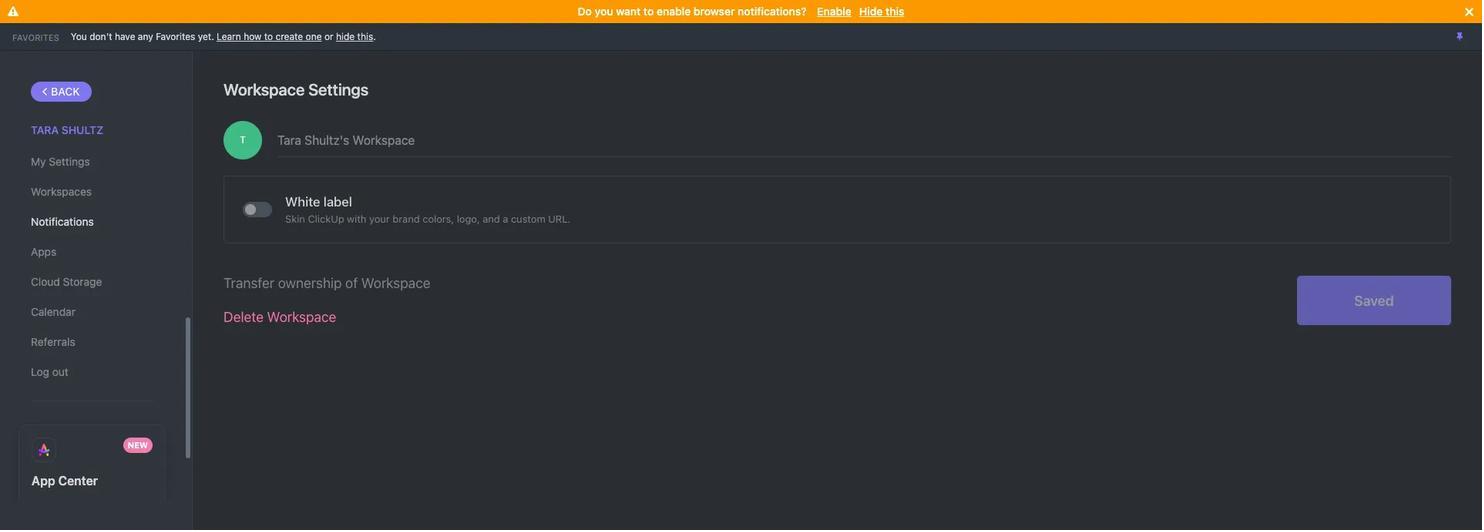 Task type: locate. For each thing, give the bounding box(es) containing it.
one
[[306, 30, 322, 42]]

learn
[[217, 30, 241, 42]]

0 vertical spatial settings
[[308, 80, 369, 99]]

log
[[31, 365, 49, 379]]

favorites right any
[[156, 30, 195, 42]]

skin
[[285, 212, 305, 225]]

settings inside my settings link
[[49, 155, 90, 168]]

any
[[138, 30, 153, 42]]

to right the how
[[264, 30, 273, 42]]

transfer
[[224, 275, 274, 291]]

enable
[[657, 5, 691, 18]]

cloud storage
[[31, 275, 102, 288]]

1 horizontal spatial to
[[644, 5, 654, 18]]

do
[[578, 5, 592, 18]]

0 horizontal spatial settings
[[49, 155, 90, 168]]

workspaces link
[[31, 179, 153, 205]]

brand
[[393, 212, 420, 225]]

browser
[[694, 5, 735, 18]]

how
[[244, 30, 262, 42]]

workspace down the ownership
[[267, 309, 336, 325]]

workspace down 'learn how to create one' link
[[224, 80, 305, 99]]

workspace settings
[[224, 80, 369, 99]]

and
[[483, 212, 500, 225]]

2 vertical spatial workspace
[[267, 309, 336, 325]]

tara shultz
[[31, 123, 103, 136]]

hide this link
[[336, 30, 373, 42]]

log out
[[31, 365, 68, 379]]

1 horizontal spatial this
[[886, 5, 904, 18]]

transfer ownership of workspace button
[[224, 267, 430, 301]]

calendar link
[[31, 299, 153, 325]]

workspace right of
[[361, 275, 430, 291]]

do you want to enable browser notifications? enable hide this
[[578, 5, 904, 18]]

enable
[[817, 5, 852, 18]]

settings down "hide"
[[308, 80, 369, 99]]

workspace
[[224, 80, 305, 99], [361, 275, 430, 291], [267, 309, 336, 325]]

tara
[[31, 123, 59, 136]]

0 horizontal spatial to
[[264, 30, 273, 42]]

settings right my
[[49, 155, 90, 168]]

white
[[285, 194, 320, 209]]

hide
[[336, 30, 355, 42]]

new
[[128, 440, 148, 450]]

yet.
[[198, 30, 214, 42]]

logo,
[[457, 212, 480, 225]]

cloud
[[31, 275, 60, 288]]

transfer ownership of workspace button
[[224, 267, 430, 301]]

1 vertical spatial this
[[357, 30, 373, 42]]

1 horizontal spatial settings
[[308, 80, 369, 99]]

or
[[324, 30, 333, 42]]

this
[[886, 5, 904, 18], [357, 30, 373, 42]]

apps
[[31, 245, 56, 258]]

favorites
[[156, 30, 195, 42], [12, 32, 59, 42]]

1 vertical spatial to
[[264, 30, 273, 42]]

custom
[[511, 212, 546, 225]]

shultz
[[61, 123, 103, 136]]

to right the want
[[644, 5, 654, 18]]

favorites left 'you'
[[12, 32, 59, 42]]

1 vertical spatial settings
[[49, 155, 90, 168]]

back
[[51, 85, 80, 98]]

settings
[[308, 80, 369, 99], [49, 155, 90, 168]]

you don't have any favorites yet. learn how to create one or hide this .
[[71, 30, 376, 42]]

notifications link
[[31, 209, 153, 235]]

0 horizontal spatial favorites
[[12, 32, 59, 42]]

to
[[644, 5, 654, 18], [264, 30, 273, 42]]

your
[[369, 212, 390, 225]]

1 vertical spatial workspace
[[361, 275, 430, 291]]

referrals
[[31, 335, 75, 349]]



Task type: vqa. For each thing, say whether or not it's contained in the screenshot.
'Create new task'
no



Task type: describe. For each thing, give the bounding box(es) containing it.
storage
[[63, 275, 102, 288]]

transfer ownership of workspace
[[224, 275, 430, 291]]

settings for workspace settings
[[308, 80, 369, 99]]

of
[[345, 275, 358, 291]]

log out link
[[31, 359, 153, 386]]

my
[[31, 155, 46, 168]]

notifications
[[31, 215, 94, 228]]

want
[[616, 5, 641, 18]]

you
[[595, 5, 613, 18]]

settings for my settings
[[49, 155, 90, 168]]

Team Na﻿me text field
[[277, 121, 1451, 156]]

notifications?
[[738, 5, 807, 18]]

app center
[[32, 474, 98, 488]]

my settings link
[[31, 149, 153, 175]]

saved
[[1354, 293, 1394, 309]]

0 vertical spatial workspace
[[224, 80, 305, 99]]

delete workspace button
[[224, 301, 336, 335]]

.
[[373, 30, 376, 42]]

back link
[[31, 82, 91, 102]]

delete
[[224, 309, 264, 325]]

apps link
[[31, 239, 153, 265]]

referrals link
[[31, 329, 153, 355]]

with
[[347, 212, 366, 225]]

white label skin clickup with your brand colors, logo, and a custom url.
[[285, 194, 571, 225]]

app
[[32, 474, 55, 488]]

clickup
[[308, 212, 344, 225]]

colors,
[[423, 212, 454, 225]]

create
[[276, 30, 303, 42]]

my settings
[[31, 155, 90, 168]]

label
[[324, 194, 352, 209]]

ownership
[[278, 275, 342, 291]]

don't
[[90, 30, 112, 42]]

t
[[240, 134, 246, 146]]

learn how to create one link
[[217, 30, 322, 42]]

calendar
[[31, 305, 75, 318]]

out
[[52, 365, 68, 379]]

center
[[58, 474, 98, 488]]

url.
[[548, 212, 571, 225]]

saved button
[[1297, 276, 1451, 325]]

0 horizontal spatial this
[[357, 30, 373, 42]]

workspaces
[[31, 185, 92, 198]]

you
[[71, 30, 87, 42]]

have
[[115, 30, 135, 42]]

hide
[[859, 5, 883, 18]]

0 vertical spatial to
[[644, 5, 654, 18]]

1 horizontal spatial favorites
[[156, 30, 195, 42]]

0 vertical spatial this
[[886, 5, 904, 18]]

a
[[503, 212, 508, 225]]

cloud storage link
[[31, 269, 153, 295]]

delete workspace
[[224, 309, 336, 325]]

workspace inside dropdown button
[[361, 275, 430, 291]]



